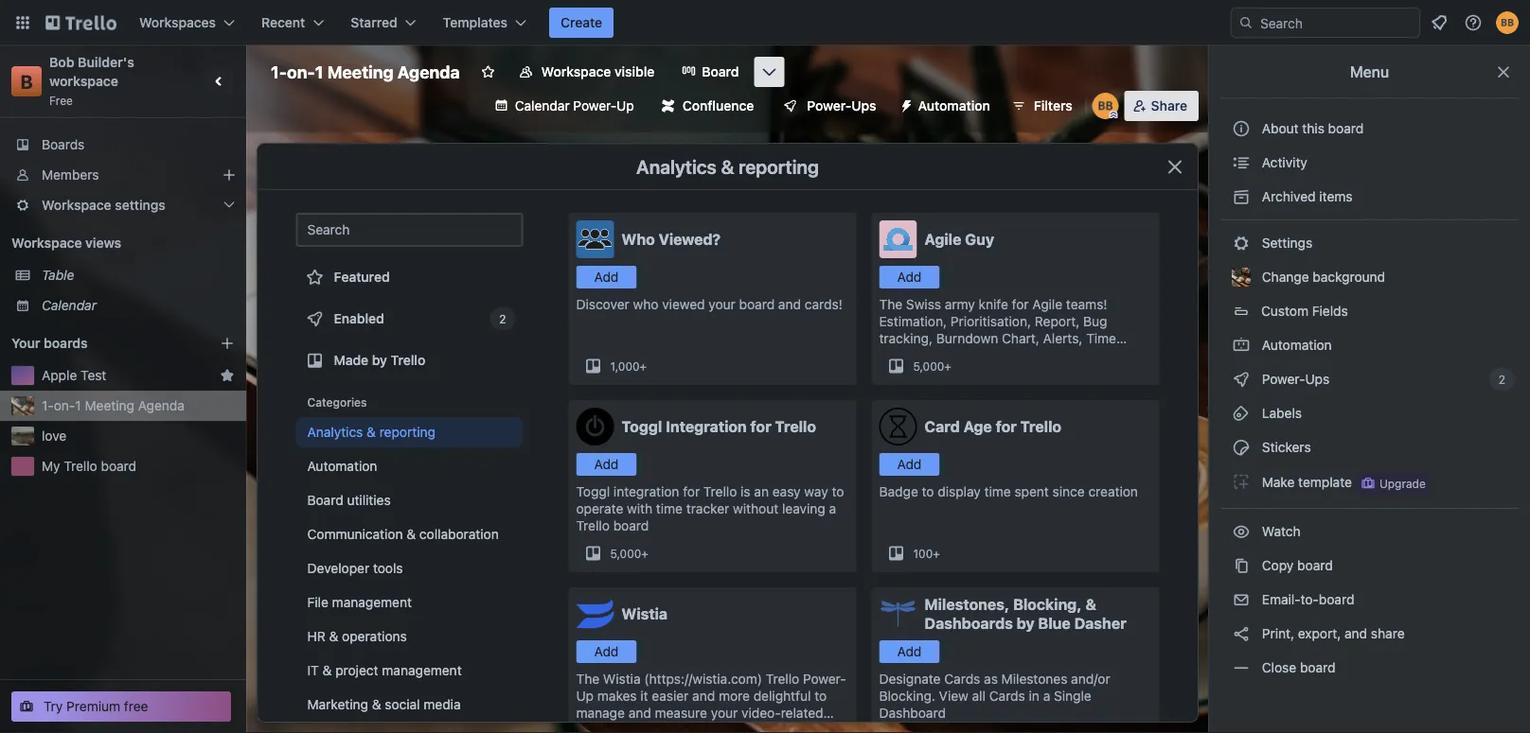 Task type: locate. For each thing, give the bounding box(es) containing it.
sm image
[[1232, 153, 1251, 172], [1232, 187, 1251, 206], [1232, 370, 1251, 389], [1232, 438, 1251, 457], [1232, 557, 1251, 576], [1232, 625, 1251, 644], [1232, 659, 1251, 678]]

without
[[879, 348, 925, 364], [733, 501, 778, 517]]

is
[[741, 484, 750, 500]]

board up confluence
[[702, 64, 739, 80]]

1 horizontal spatial agile
[[1032, 297, 1062, 312]]

meeting down test
[[85, 398, 134, 414]]

share
[[1371, 626, 1405, 642]]

1 horizontal spatial 1
[[315, 62, 323, 82]]

calendar power-up link
[[483, 91, 645, 121]]

dashboards
[[925, 615, 1013, 633]]

for right age
[[996, 418, 1017, 436]]

to right way
[[832, 484, 844, 500]]

add button up swiss
[[879, 266, 940, 289]]

agile up 'report,'
[[1032, 297, 1062, 312]]

1 vertical spatial automation link
[[296, 452, 523, 482]]

time left 'spent'
[[984, 484, 1011, 500]]

7 sm image from the top
[[1232, 659, 1251, 678]]

labels link
[[1220, 399, 1519, 429]]

0 vertical spatial 1-
[[271, 62, 287, 82]]

add button for who viewed?
[[576, 266, 637, 289]]

custom
[[1261, 303, 1308, 319]]

free
[[49, 94, 73, 107]]

& down 'categories'
[[367, 425, 376, 440]]

0 horizontal spatial 5,000
[[610, 547, 641, 561]]

1 vertical spatial 1
[[75, 398, 81, 414]]

1 vertical spatial analytics
[[307, 425, 363, 440]]

agenda inside board name text box
[[397, 62, 460, 82]]

analytics & reporting link
[[296, 418, 523, 448]]

by right made
[[372, 353, 387, 368]]

for inside toggl integration for trello is an easy way to operate with time tracker without leaving a trello board
[[683, 484, 700, 500]]

calendar link
[[42, 296, 235, 315]]

1 horizontal spatial analytics & reporting
[[636, 155, 819, 178]]

calendar for calendar power-up
[[515, 98, 570, 114]]

Search text field
[[296, 213, 523, 247]]

100 +
[[913, 547, 940, 561]]

5 sm image from the top
[[1232, 557, 1251, 576]]

change background link
[[1220, 262, 1519, 293]]

sm image inside email-to-board link
[[1232, 591, 1251, 610]]

for right integration
[[750, 418, 771, 436]]

single
[[1054, 689, 1091, 704]]

workspace for workspace views
[[11, 235, 82, 251]]

toggl for toggl integration for trello is an easy way to operate with time tracker without leaving a trello board
[[576, 484, 610, 500]]

1 vertical spatial reporting
[[379, 425, 436, 440]]

add board image
[[220, 336, 235, 351]]

calendar for calendar
[[42, 298, 97, 313]]

for up the 'tracker'
[[683, 484, 700, 500]]

sm image for labels
[[1232, 404, 1251, 423]]

upgrade
[[1379, 477, 1426, 490]]

sm image inside watch link
[[1232, 523, 1251, 542]]

utilities
[[347, 493, 391, 508]]

by left blue at right bottom
[[1017, 615, 1035, 633]]

1 horizontal spatial agenda
[[397, 62, 460, 82]]

0 horizontal spatial toggl
[[576, 484, 610, 500]]

toggl
[[622, 418, 662, 436], [576, 484, 610, 500]]

workspace views
[[11, 235, 121, 251]]

0 horizontal spatial board
[[307, 493, 343, 508]]

automation link up board utilities link
[[296, 452, 523, 482]]

0 vertical spatial automation link
[[1220, 330, 1519, 361]]

board
[[702, 64, 739, 80], [307, 493, 343, 508]]

sm image inside "close board" link
[[1232, 659, 1251, 678]]

1
[[315, 62, 323, 82], [75, 398, 81, 414]]

add button up discover
[[576, 266, 637, 289]]

automation button
[[891, 91, 1001, 121]]

1 vertical spatial on-
[[54, 398, 75, 414]]

2 horizontal spatial power-
[[1262, 372, 1305, 387]]

0 vertical spatial agile
[[925, 231, 961, 249]]

make template
[[1258, 475, 1352, 490]]

add button up the operate
[[576, 454, 637, 476]]

0 horizontal spatial 2
[[499, 312, 506, 326]]

sm image inside "print, export, and share" link
[[1232, 625, 1251, 644]]

teams!
[[1066, 297, 1107, 312]]

2 horizontal spatial automation
[[1258, 338, 1332, 353]]

sm image inside settings link
[[1232, 234, 1251, 253]]

5,000 down with in the bottom of the page
[[610, 547, 641, 561]]

reporting up board utilities link
[[379, 425, 436, 440]]

& inside hr & operations link
[[329, 629, 338, 645]]

sm image inside automation button
[[891, 91, 918, 117]]

0 vertical spatial time
[[984, 484, 1011, 500]]

a right leaving
[[829, 501, 836, 517]]

my trello board link
[[42, 457, 235, 476]]

trello up the 'tracker'
[[703, 484, 737, 500]]

automation left filters button
[[918, 98, 990, 114]]

board link
[[670, 57, 750, 87]]

operations
[[342, 629, 407, 645]]

agile left guy
[[925, 231, 961, 249]]

0 horizontal spatial by
[[372, 353, 387, 368]]

trello right age
[[1020, 418, 1061, 436]]

0 horizontal spatial to
[[832, 484, 844, 500]]

3 sm image from the top
[[1232, 370, 1251, 389]]

1 vertical spatial agile
[[1032, 297, 1062, 312]]

agenda left star or unstar board icon
[[397, 62, 460, 82]]

0 horizontal spatial 5,000 +
[[610, 547, 648, 561]]

bob builder (bobbuilder40) image inside primary "element"
[[1496, 11, 1519, 34]]

& for communication & collaboration link
[[406, 527, 416, 543]]

to
[[832, 484, 844, 500], [922, 484, 934, 500]]

1 vertical spatial time
[[656, 501, 683, 517]]

made by trello link
[[296, 342, 523, 380]]

100
[[913, 547, 933, 561]]

0 vertical spatial power-ups
[[807, 98, 876, 114]]

sm image for close board
[[1232, 659, 1251, 678]]

display
[[938, 484, 981, 500]]

0 vertical spatial 5,000 +
[[913, 360, 951, 373]]

1 inside 1-on-1 meeting agenda link
[[75, 398, 81, 414]]

0 horizontal spatial a
[[829, 501, 836, 517]]

add button up 'badge'
[[879, 454, 940, 476]]

1- up love
[[42, 398, 54, 414]]

marketing & social media
[[307, 697, 461, 713]]

hr & operations link
[[296, 622, 523, 652]]

leaving
[[782, 501, 825, 517]]

0 vertical spatial without
[[879, 348, 925, 364]]

& down board utilities link
[[406, 527, 416, 543]]

0 horizontal spatial meeting
[[85, 398, 134, 414]]

1 horizontal spatial board
[[702, 64, 739, 80]]

0 horizontal spatial 1
[[75, 398, 81, 414]]

about
[[1262, 121, 1299, 136]]

who viewed?
[[622, 231, 721, 249]]

change background
[[1258, 269, 1385, 285]]

workspace
[[49, 73, 118, 89]]

1 to from the left
[[832, 484, 844, 500]]

add button up designate
[[879, 641, 940, 664]]

add
[[594, 269, 619, 285], [897, 269, 922, 285], [594, 457, 619, 472], [897, 457, 922, 472], [594, 644, 619, 660], [897, 644, 922, 660]]

automation up board utilities
[[307, 459, 377, 474]]

bob builder (bobbuilder40) image right open information menu image in the top right of the page
[[1496, 11, 1519, 34]]

it
[[307, 663, 319, 679]]

to right 'badge'
[[922, 484, 934, 500]]

sm image inside 'activity' link
[[1232, 153, 1251, 172]]

cards up view
[[944, 672, 980, 687]]

time down integration
[[656, 501, 683, 517]]

board down with in the bottom of the page
[[613, 518, 649, 534]]

board for board
[[702, 64, 739, 80]]

1 horizontal spatial to
[[922, 484, 934, 500]]

board right this
[[1328, 121, 1364, 136]]

on- inside board name text box
[[287, 62, 315, 82]]

0 vertical spatial bob builder (bobbuilder40) image
[[1496, 11, 1519, 34]]

on- down recent dropdown button
[[287, 62, 315, 82]]

an
[[754, 484, 769, 500]]

trello up the "easy"
[[775, 418, 816, 436]]

archived items link
[[1220, 182, 1519, 212]]

+ for agile
[[944, 360, 951, 373]]

0 vertical spatial 1-on-1 meeting agenda
[[271, 62, 460, 82]]

& for it & project management link
[[322, 663, 332, 679]]

chart,
[[1002, 331, 1039, 347]]

agenda up love link
[[138, 398, 185, 414]]

+ up milestones,
[[933, 547, 940, 561]]

2 sm image from the top
[[1232, 187, 1251, 206]]

estimation,
[[879, 314, 947, 329]]

toggl inside toggl integration for trello is an easy way to operate with time tracker without leaving a trello board
[[576, 484, 610, 500]]

0 vertical spatial a
[[829, 501, 836, 517]]

add button down wistia
[[576, 641, 637, 664]]

1 vertical spatial ups
[[1305, 372, 1330, 387]]

1 horizontal spatial analytics
[[636, 155, 717, 178]]

0 vertical spatial workspace
[[541, 64, 611, 80]]

automation down the custom fields
[[1258, 338, 1332, 353]]

1 horizontal spatial by
[[1017, 615, 1035, 633]]

0 horizontal spatial ups
[[851, 98, 876, 114]]

0 horizontal spatial power-ups
[[807, 98, 876, 114]]

1 vertical spatial and
[[1345, 626, 1367, 642]]

board up the print, export, and share
[[1319, 592, 1354, 608]]

& inside it & project management link
[[322, 663, 332, 679]]

& inside milestones, blocking, & dashboards by blue dasher
[[1085, 596, 1096, 614]]

+ down who
[[640, 360, 647, 373]]

meeting
[[327, 62, 394, 82], [85, 398, 134, 414]]

your
[[708, 297, 735, 312]]

1 horizontal spatial bob builder (bobbuilder40) image
[[1496, 11, 1519, 34]]

calendar
[[515, 98, 570, 114], [42, 298, 97, 313]]

& up dasher
[[1085, 596, 1096, 614]]

for right "knife"
[[1012, 297, 1029, 312]]

sm image
[[891, 91, 918, 117], [1232, 234, 1251, 253], [1232, 336, 1251, 355], [1232, 404, 1251, 423], [1232, 472, 1251, 491], [1232, 523, 1251, 542], [1232, 591, 1251, 610]]

1-on-1 meeting agenda inside board name text box
[[271, 62, 460, 82]]

workspace up table
[[11, 235, 82, 251]]

0 vertical spatial management
[[332, 595, 412, 611]]

1 vertical spatial automation
[[1258, 338, 1332, 353]]

& down confluence
[[721, 155, 734, 178]]

5,000 + down tracking,
[[913, 360, 951, 373]]

sm image for archived items
[[1232, 187, 1251, 206]]

ups up labels link on the bottom
[[1305, 372, 1330, 387]]

0 horizontal spatial calendar
[[42, 298, 97, 313]]

trello inside my trello board link
[[64, 459, 97, 474]]

0 vertical spatial cards
[[944, 672, 980, 687]]

without down an
[[733, 501, 778, 517]]

& inside communication & collaboration link
[[406, 527, 416, 543]]

cards down the as
[[989, 689, 1025, 704]]

and left share
[[1345, 626, 1367, 642]]

sm image for print, export, and share
[[1232, 625, 1251, 644]]

1 horizontal spatial toggl
[[622, 418, 662, 436]]

1 horizontal spatial reporting
[[738, 155, 819, 178]]

reporting down power-ups button on the right of the page
[[738, 155, 819, 178]]

free
[[124, 699, 148, 715]]

1 horizontal spatial power-
[[807, 98, 851, 114]]

power-ups
[[807, 98, 876, 114], [1258, 372, 1333, 387]]

2 vertical spatial workspace
[[11, 235, 82, 251]]

add for card age for trello
[[897, 457, 922, 472]]

workspace up calendar power-up on the left of page
[[541, 64, 611, 80]]

board left the utilities
[[307, 493, 343, 508]]

1 horizontal spatial 1-
[[271, 62, 287, 82]]

and
[[778, 297, 801, 312], [1345, 626, 1367, 642]]

bob builder (bobbuilder40) image right filters
[[1092, 93, 1119, 119]]

army
[[945, 297, 975, 312]]

meeting down starred
[[327, 62, 394, 82]]

blocking.
[[879, 689, 935, 704]]

automation inside button
[[918, 98, 990, 114]]

stickers link
[[1220, 433, 1519, 463]]

analytics & reporting down 'categories'
[[307, 425, 436, 440]]

for for toggl integration for trello is an easy way to operate with time tracker without leaving a trello board
[[683, 484, 700, 500]]

featured
[[334, 269, 390, 285]]

& inside marketing & social media link
[[372, 697, 381, 713]]

sm image for email-to-board
[[1232, 591, 1251, 610]]

1 horizontal spatial time
[[984, 484, 1011, 500]]

workspace down members
[[42, 197, 111, 213]]

open information menu image
[[1464, 13, 1483, 32]]

a right in
[[1043, 689, 1050, 704]]

create button
[[549, 8, 614, 38]]

sm image inside labels link
[[1232, 404, 1251, 423]]

+ down burndown
[[944, 360, 951, 373]]

& for hr & operations link at the left
[[329, 629, 338, 645]]

5,000 + down with in the bottom of the page
[[610, 547, 648, 561]]

ups left automation button
[[851, 98, 876, 114]]

1-on-1 meeting agenda down starred
[[271, 62, 460, 82]]

1 horizontal spatial cards
[[989, 689, 1025, 704]]

and left cards!
[[778, 297, 801, 312]]

& right it in the left bottom of the page
[[322, 663, 332, 679]]

1 vertical spatial analytics & reporting
[[307, 425, 436, 440]]

sm image inside copy board link
[[1232, 557, 1251, 576]]

add for milestones, blocking, & dashboards by blue dasher
[[897, 644, 922, 660]]

1 vertical spatial 5,000
[[610, 547, 641, 561]]

add for who viewed?
[[594, 269, 619, 285]]

add button for toggl integration for trello
[[576, 454, 637, 476]]

1 vertical spatial 5,000 +
[[610, 547, 648, 561]]

boards
[[42, 137, 85, 152]]

1 sm image from the top
[[1232, 153, 1251, 172]]

+
[[640, 360, 647, 373], [944, 360, 951, 373], [641, 547, 648, 561], [933, 547, 940, 561]]

add button for wistia
[[576, 641, 637, 664]]

ups inside power-ups button
[[851, 98, 876, 114]]

workspace inside popup button
[[42, 197, 111, 213]]

0 vertical spatial toggl
[[622, 418, 662, 436]]

1- down recent
[[271, 62, 287, 82]]

0 vertical spatial meeting
[[327, 62, 394, 82]]

1 vertical spatial 1-
[[42, 398, 54, 414]]

made by trello
[[334, 353, 425, 368]]

2 to from the left
[[922, 484, 934, 500]]

1 vertical spatial meeting
[[85, 398, 134, 414]]

0 horizontal spatial agile
[[925, 231, 961, 249]]

knife
[[979, 297, 1008, 312]]

1 horizontal spatial ups
[[1305, 372, 1330, 387]]

1 vertical spatial toggl
[[576, 484, 610, 500]]

1 vertical spatial workspace
[[42, 197, 111, 213]]

view
[[939, 689, 968, 704]]

0 horizontal spatial time
[[656, 501, 683, 517]]

sm image for activity
[[1232, 153, 1251, 172]]

enabled
[[334, 311, 384, 327]]

workspace inside button
[[541, 64, 611, 80]]

1 down apple test
[[75, 398, 81, 414]]

0 vertical spatial analytics
[[636, 155, 717, 178]]

star or unstar board image
[[481, 64, 496, 80]]

sm image for power-ups
[[1232, 370, 1251, 389]]

& inside analytics & reporting link
[[367, 425, 376, 440]]

power- inside calendar power-up link
[[573, 98, 617, 114]]

analytics down 'categories'
[[307, 425, 363, 440]]

1 vertical spatial without
[[733, 501, 778, 517]]

0 vertical spatial 2
[[499, 312, 506, 326]]

toggl down 1,000 +
[[622, 418, 662, 436]]

1 horizontal spatial power-ups
[[1258, 372, 1333, 387]]

1 horizontal spatial 5,000
[[913, 360, 944, 373]]

4 sm image from the top
[[1232, 438, 1251, 457]]

1 vertical spatial by
[[1017, 615, 1035, 633]]

toggl for toggl integration for trello
[[622, 418, 662, 436]]

board down export,
[[1300, 660, 1336, 676]]

1-on-1 meeting agenda down apple test link at the left of page
[[42, 398, 185, 414]]

1 horizontal spatial automation link
[[1220, 330, 1519, 361]]

print, export, and share link
[[1220, 619, 1519, 650]]

bob builder (bobbuilder40) image
[[1496, 11, 1519, 34], [1092, 93, 1119, 119]]

board inside 'button'
[[1328, 121, 1364, 136]]

0 vertical spatial by
[[372, 353, 387, 368]]

way
[[804, 484, 828, 500]]

analytics down confluence icon
[[636, 155, 717, 178]]

2
[[499, 312, 506, 326], [1499, 373, 1505, 386]]

who
[[633, 297, 658, 312]]

sm image for copy board
[[1232, 557, 1251, 576]]

1 down recent dropdown button
[[315, 62, 323, 82]]

0 notifications image
[[1428, 11, 1450, 34]]

social
[[385, 697, 420, 713]]

sm image for automation
[[1232, 336, 1251, 355]]

add button for card age for trello
[[879, 454, 940, 476]]

5,000
[[913, 360, 944, 373], [610, 547, 641, 561]]

in
[[1029, 689, 1040, 704]]

& right hr
[[329, 629, 338, 645]]

0 horizontal spatial 1-
[[42, 398, 54, 414]]

calendar down the workspace visible button
[[515, 98, 570, 114]]

0 horizontal spatial power-
[[573, 98, 617, 114]]

0 vertical spatial 1
[[315, 62, 323, 82]]

0 horizontal spatial and
[[778, 297, 801, 312]]

sm image inside the stickers link
[[1232, 438, 1251, 457]]

management down hr & operations link at the left
[[382, 663, 462, 679]]

0 vertical spatial agenda
[[397, 62, 460, 82]]

board
[[1328, 121, 1364, 136], [739, 297, 775, 312], [101, 459, 136, 474], [613, 518, 649, 534], [1297, 558, 1333, 574], [1319, 592, 1354, 608], [1300, 660, 1336, 676]]

trello right made
[[391, 353, 425, 368]]

blocking,
[[1013, 596, 1082, 614]]

0 horizontal spatial on-
[[54, 398, 75, 414]]

without inside toggl integration for trello is an easy way to operate with time tracker without leaving a trello board
[[733, 501, 778, 517]]

marketing & social media link
[[296, 690, 523, 721]]

trello right my
[[64, 459, 97, 474]]

management up operations
[[332, 595, 412, 611]]

0 vertical spatial board
[[702, 64, 739, 80]]

calendar down table
[[42, 298, 97, 313]]

project
[[335, 663, 378, 679]]

viewed?
[[659, 231, 721, 249]]

1 horizontal spatial and
[[1345, 626, 1367, 642]]

and inside "print, export, and share" link
[[1345, 626, 1367, 642]]

toggl integration for trello
[[622, 418, 816, 436]]

by
[[372, 353, 387, 368], [1017, 615, 1035, 633]]

& left social
[[372, 697, 381, 713]]

5,000 +
[[913, 360, 951, 373], [610, 547, 648, 561]]

0 horizontal spatial analytics & reporting
[[307, 425, 436, 440]]

board utilities
[[307, 493, 391, 508]]

1 horizontal spatial without
[[879, 348, 925, 364]]

1 horizontal spatial 1-on-1 meeting agenda
[[271, 62, 460, 82]]

on- down apple
[[54, 398, 75, 414]]

1 horizontal spatial on-
[[287, 62, 315, 82]]

1 horizontal spatial meeting
[[327, 62, 394, 82]]

watch link
[[1220, 517, 1519, 547]]

analytics & reporting down confluence
[[636, 155, 819, 178]]

6 sm image from the top
[[1232, 625, 1251, 644]]

0 horizontal spatial reporting
[[379, 425, 436, 440]]

the swiss army knife for agile teams! estimation, prioritisation, report, bug tracking, burndown chart, alerts, time without activity...
[[879, 297, 1116, 364]]

1 vertical spatial 1-on-1 meeting agenda
[[42, 398, 185, 414]]

5,000 down tracking,
[[913, 360, 944, 373]]

toggl up the operate
[[576, 484, 610, 500]]

+ down with in the bottom of the page
[[641, 547, 648, 561]]

0 horizontal spatial analytics
[[307, 425, 363, 440]]

discover
[[576, 297, 629, 312]]

without down tracking,
[[879, 348, 925, 364]]

0 vertical spatial ups
[[851, 98, 876, 114]]

automation link down custom fields button
[[1220, 330, 1519, 361]]

sm image inside archived items link
[[1232, 187, 1251, 206]]



Task type: describe. For each thing, give the bounding box(es) containing it.
email-to-board link
[[1220, 585, 1519, 615]]

power-ups button
[[769, 91, 888, 121]]

activity...
[[928, 348, 983, 364]]

apple
[[42, 368, 77, 383]]

file management link
[[296, 588, 523, 618]]

b link
[[11, 66, 42, 97]]

customize views image
[[760, 62, 779, 81]]

primary element
[[0, 0, 1530, 45]]

try premium free button
[[11, 692, 231, 722]]

board down love link
[[101, 459, 136, 474]]

for inside the swiss army knife for agile teams! estimation, prioritisation, report, bug tracking, burndown chart, alerts, time without activity...
[[1012, 297, 1029, 312]]

templates
[[443, 15, 508, 30]]

filters button
[[1005, 91, 1078, 121]]

by inside milestones, blocking, & dashboards by blue dasher
[[1017, 615, 1035, 633]]

for for toggl integration for trello
[[750, 418, 771, 436]]

time inside toggl integration for trello is an easy way to operate with time tracker without leaving a trello board
[[656, 501, 683, 517]]

report,
[[1035, 314, 1080, 329]]

sm image for settings
[[1232, 234, 1251, 253]]

1-on-1 meeting agenda link
[[42, 397, 235, 416]]

starred
[[351, 15, 397, 30]]

board inside toggl integration for trello is an easy way to operate with time tracker without leaving a trello board
[[613, 518, 649, 534]]

trello down the operate
[[576, 518, 610, 534]]

back to home image
[[45, 8, 116, 38]]

Search field
[[1254, 9, 1419, 37]]

a inside designate cards as milestones and/or blocking. view all cards in a single dashboard
[[1043, 689, 1050, 704]]

sm image for make template
[[1232, 472, 1251, 491]]

starred button
[[339, 8, 428, 38]]

0 vertical spatial and
[[778, 297, 801, 312]]

bob builder's workspace link
[[49, 54, 138, 89]]

2 for power-ups
[[1499, 373, 1505, 386]]

1 vertical spatial power-ups
[[1258, 372, 1333, 387]]

file
[[307, 595, 328, 611]]

a inside toggl integration for trello is an easy way to operate with time tracker without leaving a trello board
[[829, 501, 836, 517]]

5,000 + for agile guy
[[913, 360, 951, 373]]

milestones,
[[925, 596, 1010, 614]]

5,000 + for toggl integration for trello
[[610, 547, 648, 561]]

about this board button
[[1220, 114, 1519, 144]]

+ for toggl
[[641, 547, 648, 561]]

workspace navigation collapse icon image
[[206, 68, 233, 95]]

agile inside the swiss army knife for agile teams! estimation, prioritisation, report, bug tracking, burndown chart, alerts, time without activity...
[[1032, 297, 1062, 312]]

search image
[[1238, 15, 1254, 30]]

add button for milestones, blocking, & dashboards by blue dasher
[[879, 641, 940, 664]]

custom fields
[[1261, 303, 1348, 319]]

add button for agile guy
[[879, 266, 940, 289]]

to inside toggl integration for trello is an easy way to operate with time tracker without leaving a trello board
[[832, 484, 844, 500]]

Board name text field
[[261, 57, 469, 87]]

time
[[1086, 331, 1116, 347]]

designate
[[879, 672, 941, 687]]

the
[[879, 297, 902, 312]]

trello inside made by trello link
[[391, 353, 425, 368]]

0 vertical spatial analytics & reporting
[[636, 155, 819, 178]]

email-
[[1262, 592, 1300, 608]]

since
[[1053, 484, 1085, 500]]

visible
[[614, 64, 655, 80]]

1 inside board name text box
[[315, 62, 323, 82]]

toggl integration for trello is an easy way to operate with time tracker without leaving a trello board
[[576, 484, 844, 534]]

copy
[[1262, 558, 1294, 574]]

0 horizontal spatial automation
[[307, 459, 377, 474]]

print,
[[1262, 626, 1294, 642]]

easy
[[772, 484, 801, 500]]

builder's
[[78, 54, 134, 70]]

with
[[627, 501, 652, 517]]

by inside made by trello link
[[372, 353, 387, 368]]

1 vertical spatial cards
[[989, 689, 1025, 704]]

make
[[1262, 475, 1295, 490]]

all
[[972, 689, 986, 704]]

+ for card
[[933, 547, 940, 561]]

developer
[[307, 561, 369, 577]]

who
[[622, 231, 655, 249]]

1- inside board name text box
[[271, 62, 287, 82]]

marketing
[[307, 697, 368, 713]]

share button
[[1124, 91, 1199, 121]]

viewed
[[662, 297, 705, 312]]

workspace for workspace visible
[[541, 64, 611, 80]]

0 horizontal spatial 1-on-1 meeting agenda
[[42, 398, 185, 414]]

your boards
[[11, 336, 88, 351]]

0 vertical spatial reporting
[[738, 155, 819, 178]]

confluence
[[682, 98, 754, 114]]

prioritisation,
[[950, 314, 1031, 329]]

this member is an admin of this board. image
[[1109, 111, 1118, 119]]

1 vertical spatial bob builder (bobbuilder40) image
[[1092, 93, 1119, 119]]

workspaces button
[[128, 8, 246, 38]]

wistia
[[622, 605, 668, 623]]

for for card age for trello
[[996, 418, 1017, 436]]

members
[[42, 167, 99, 183]]

hr
[[307, 629, 325, 645]]

apple test link
[[42, 366, 212, 385]]

& for marketing & social media link
[[372, 697, 381, 713]]

cards!
[[805, 297, 842, 312]]

5,000 for toggl integration for trello
[[610, 547, 641, 561]]

confluence icon image
[[662, 99, 675, 113]]

your
[[11, 336, 40, 351]]

designate cards as milestones and/or blocking. view all cards in a single dashboard
[[879, 672, 1110, 721]]

try
[[44, 699, 63, 715]]

love
[[42, 428, 67, 444]]

without inside the swiss army knife for agile teams! estimation, prioritisation, report, bug tracking, burndown chart, alerts, time without activity...
[[879, 348, 925, 364]]

categories
[[307, 396, 367, 409]]

workspace for workspace settings
[[42, 197, 111, 213]]

alerts,
[[1043, 331, 1083, 347]]

workspace visible button
[[507, 57, 666, 87]]

& for analytics & reporting link
[[367, 425, 376, 440]]

board up to-
[[1297, 558, 1333, 574]]

+ for who
[[640, 360, 647, 373]]

try premium free
[[44, 699, 148, 715]]

to-
[[1300, 592, 1319, 608]]

recent button
[[250, 8, 335, 38]]

add for toggl integration for trello
[[594, 457, 619, 472]]

close board link
[[1220, 653, 1519, 684]]

age
[[963, 418, 992, 436]]

fields
[[1312, 303, 1348, 319]]

copy board
[[1258, 558, 1333, 574]]

test
[[81, 368, 106, 383]]

table
[[42, 267, 74, 283]]

meeting inside board name text box
[[327, 62, 394, 82]]

starred icon image
[[220, 368, 235, 383]]

power-ups inside button
[[807, 98, 876, 114]]

sm image for stickers
[[1232, 438, 1251, 457]]

workspace settings button
[[0, 190, 246, 221]]

0 horizontal spatial cards
[[944, 672, 980, 687]]

2 for enabled
[[499, 312, 506, 326]]

featured link
[[296, 258, 523, 296]]

it & project management link
[[296, 656, 523, 686]]

boards
[[44, 336, 88, 351]]

settings
[[1258, 235, 1312, 251]]

file management
[[307, 595, 412, 611]]

badge to display time spent since creation
[[879, 484, 1138, 500]]

board right "your"
[[739, 297, 775, 312]]

my trello board
[[42, 459, 136, 474]]

1 vertical spatial agenda
[[138, 398, 185, 414]]

add for wistia
[[594, 644, 619, 660]]

close board
[[1258, 660, 1336, 676]]

workspace settings
[[42, 197, 166, 213]]

communication & collaboration
[[307, 527, 499, 543]]

0 horizontal spatial automation link
[[296, 452, 523, 482]]

labels
[[1258, 406, 1302, 421]]

milestones, blocking, & dashboards by blue dasher
[[925, 596, 1126, 633]]

add for agile guy
[[897, 269, 922, 285]]

export,
[[1298, 626, 1341, 642]]

settings link
[[1220, 228, 1519, 258]]

power- inside power-ups button
[[807, 98, 851, 114]]

dashboard
[[879, 706, 946, 721]]

board for board utilities
[[307, 493, 343, 508]]

create
[[561, 15, 602, 30]]

1 vertical spatial management
[[382, 663, 462, 679]]

template
[[1298, 475, 1352, 490]]

5,000 for agile guy
[[913, 360, 944, 373]]

archived
[[1262, 189, 1316, 205]]

bug
[[1083, 314, 1107, 329]]

sm image for watch
[[1232, 523, 1251, 542]]

creation
[[1088, 484, 1138, 500]]

email-to-board
[[1258, 592, 1354, 608]]

your boards with 4 items element
[[11, 332, 191, 355]]

apple test
[[42, 368, 106, 383]]



Task type: vqa. For each thing, say whether or not it's contained in the screenshot.
sm icon corresponding to Close board
yes



